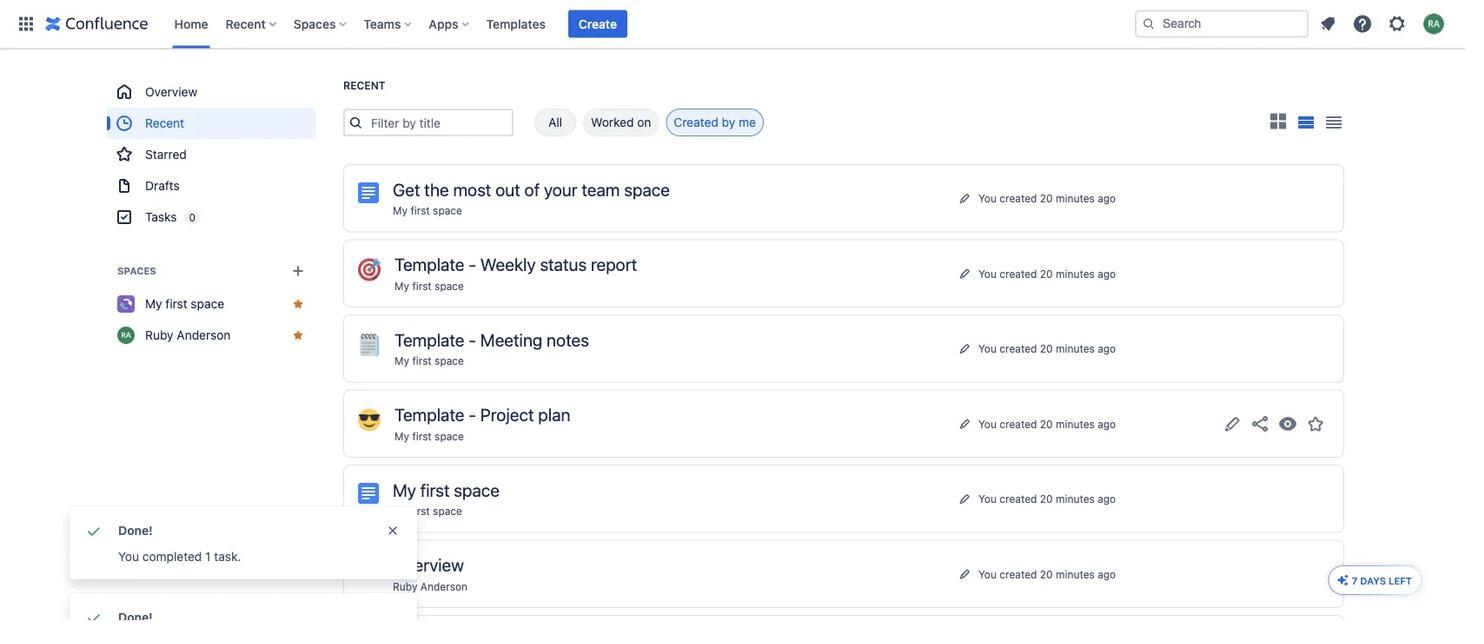 Task type: locate. For each thing, give the bounding box(es) containing it.
1 vertical spatial ruby
[[393, 581, 418, 593]]

anderson inside the overview ruby anderson
[[421, 581, 468, 593]]

notes
[[547, 329, 589, 350]]

space inside the template - weekly status report my first space
[[435, 280, 464, 292]]

3 - from the top
[[469, 405, 476, 425]]

-
[[469, 254, 476, 275], [469, 329, 476, 350], [469, 405, 476, 425]]

0 vertical spatial anderson
[[177, 328, 231, 342]]

0 vertical spatial page image
[[358, 183, 379, 203]]

1 vertical spatial overview
[[393, 555, 464, 575]]

star image left premium icon
[[1306, 564, 1327, 585]]

spaces button
[[288, 10, 353, 38]]

ruby anderson link down dismiss icon on the left of the page
[[393, 581, 468, 593]]

star image right unwatch 'icon'
[[1306, 414, 1327, 434]]

template inside template - project plan my first space
[[395, 405, 465, 425]]

ruby down 'my first space' on the left
[[145, 328, 174, 342]]

my first space link for my first space
[[393, 505, 462, 518]]

my
[[393, 205, 408, 217], [395, 280, 409, 292], [145, 297, 162, 311], [395, 355, 409, 367], [395, 430, 409, 442], [393, 480, 416, 500], [393, 505, 408, 518]]

:dart: image
[[358, 259, 381, 281], [358, 259, 381, 281]]

days
[[1361, 575, 1386, 587]]

1 unstar this space image from the top
[[291, 297, 305, 311]]

page image left get
[[358, 183, 379, 203]]

all
[[548, 115, 562, 130]]

1 minutes from the top
[[1056, 192, 1095, 204]]

0 vertical spatial unstar this space image
[[291, 297, 305, 311]]

share image
[[1250, 414, 1271, 434]]

unstar this space image
[[291, 297, 305, 311], [291, 329, 305, 342]]

5 ago from the top
[[1098, 493, 1116, 505]]

2 vertical spatial -
[[469, 405, 476, 425]]

0 horizontal spatial overview
[[145, 85, 198, 99]]

template for template - weekly status report
[[395, 254, 465, 275]]

- left project
[[469, 405, 476, 425]]

1 horizontal spatial recent
[[226, 17, 266, 31]]

overview inside the overview ruby anderson
[[393, 555, 464, 575]]

1 - from the top
[[469, 254, 476, 275]]

1 horizontal spatial overview
[[393, 555, 464, 575]]

you created 20 minutes ago for status
[[979, 268, 1116, 280]]

you
[[979, 192, 997, 204], [979, 268, 997, 280], [979, 343, 997, 355], [979, 418, 997, 430], [979, 493, 997, 505], [118, 550, 139, 564], [979, 568, 997, 580]]

unstar this space image for ruby anderson
[[291, 329, 305, 342]]

ago for my
[[1098, 493, 1116, 505]]

recent inside popup button
[[226, 17, 266, 31]]

- left weekly
[[469, 254, 476, 275]]

recent down teams at the top of page
[[343, 80, 386, 92]]

space inside template - project plan my first space
[[435, 430, 464, 442]]

your
[[544, 179, 578, 199]]

overview ruby anderson
[[393, 555, 468, 593]]

created by me button
[[666, 109, 764, 136]]

2 ago from the top
[[1098, 268, 1116, 280]]

ruby anderson link down 'my first space' on the left
[[107, 320, 316, 351]]

you created 20 minutes ago
[[979, 192, 1116, 204], [979, 268, 1116, 280], [979, 343, 1116, 355], [979, 418, 1116, 430], [979, 493, 1116, 505], [979, 568, 1116, 580]]

0 vertical spatial star image
[[1306, 414, 1327, 434]]

template for template - meeting notes
[[395, 329, 465, 350]]

help icon image
[[1353, 13, 1373, 34]]

banner containing home
[[0, 0, 1466, 49]]

template for template - project plan
[[395, 405, 465, 425]]

overview up recent link
[[145, 85, 198, 99]]

4 you created 20 minutes ago from the top
[[979, 418, 1116, 430]]

spaces up 'my first space' on the left
[[117, 266, 156, 277]]

plan
[[538, 405, 571, 425]]

20
[[1040, 192, 1053, 204], [1040, 268, 1053, 280], [1040, 343, 1053, 355], [1040, 418, 1053, 430], [1040, 493, 1053, 505], [1040, 568, 1053, 580]]

3 20 from the top
[[1040, 343, 1053, 355]]

3 you created 20 minutes ago from the top
[[979, 343, 1116, 355]]

4 minutes from the top
[[1056, 418, 1095, 430]]

7 days left
[[1352, 575, 1413, 587]]

you for template - meeting notes
[[979, 343, 997, 355]]

ruby anderson link
[[107, 320, 316, 351], [393, 581, 468, 593]]

0 vertical spatial -
[[469, 254, 476, 275]]

1 horizontal spatial anderson
[[421, 581, 468, 593]]

20 for plan
[[1040, 418, 1053, 430]]

on
[[637, 115, 651, 130]]

your profile and preferences image
[[1424, 13, 1445, 34]]

- inside template - meeting notes my first space
[[469, 329, 476, 350]]

2 template from the top
[[395, 329, 465, 350]]

overview for overview ruby anderson
[[393, 555, 464, 575]]

anderson
[[177, 328, 231, 342], [421, 581, 468, 593]]

2 minutes from the top
[[1056, 268, 1095, 280]]

space up the overview ruby anderson
[[433, 505, 462, 518]]

2 you created 20 minutes ago from the top
[[979, 268, 1116, 280]]

0 vertical spatial template
[[395, 254, 465, 275]]

2 horizontal spatial recent
[[343, 80, 386, 92]]

page image
[[358, 183, 379, 203], [358, 483, 379, 504]]

you created 20 minutes ago for plan
[[979, 418, 1116, 430]]

1 20 from the top
[[1040, 192, 1053, 204]]

template inside template - meeting notes my first space
[[395, 329, 465, 350]]

teams
[[364, 17, 401, 31]]

home
[[174, 17, 208, 31]]

2 page image from the top
[[358, 483, 379, 504]]

1 vertical spatial unstar this space image
[[291, 329, 305, 342]]

spaces
[[294, 17, 336, 31], [117, 266, 156, 277]]

1 you created 20 minutes ago from the top
[[979, 192, 1116, 204]]

anderson inside the 'ruby anderson' link
[[177, 328, 231, 342]]

ruby
[[145, 328, 174, 342], [393, 581, 418, 593]]

created
[[1000, 192, 1037, 204], [1000, 268, 1037, 280], [1000, 343, 1037, 355], [1000, 418, 1037, 430], [1000, 493, 1037, 505], [1000, 568, 1037, 580]]

0 vertical spatial spaces
[[294, 17, 336, 31]]

2 - from the top
[[469, 329, 476, 350]]

templates
[[486, 17, 546, 31]]

Filter by title field
[[366, 110, 512, 135]]

0 vertical spatial recent
[[226, 17, 266, 31]]

recent up starred
[[145, 116, 184, 130]]

unstar this space image inside the 'ruby anderson' link
[[291, 329, 305, 342]]

0 horizontal spatial ruby
[[145, 328, 174, 342]]

template right :sunglasses: icon
[[395, 405, 465, 425]]

ago
[[1098, 192, 1116, 204], [1098, 268, 1116, 280], [1098, 343, 1116, 355], [1098, 418, 1116, 430], [1098, 493, 1116, 505], [1098, 568, 1116, 580]]

3 minutes from the top
[[1056, 343, 1095, 355]]

1 vertical spatial recent
[[343, 80, 386, 92]]

5 you created 20 minutes ago from the top
[[979, 493, 1116, 505]]

2 20 from the top
[[1040, 268, 1053, 280]]

1 vertical spatial ruby anderson link
[[393, 581, 468, 593]]

20 for out
[[1040, 192, 1053, 204]]

first
[[411, 205, 430, 217], [412, 280, 432, 292], [165, 297, 187, 311], [412, 355, 432, 367], [412, 430, 432, 442], [421, 480, 450, 500], [411, 505, 430, 518]]

template
[[395, 254, 465, 275], [395, 329, 465, 350], [395, 405, 465, 425]]

2 vertical spatial recent
[[145, 116, 184, 130]]

project
[[481, 405, 534, 425]]

space up the ruby anderson at the bottom of the page
[[191, 297, 224, 311]]

my first space link
[[393, 205, 462, 217], [395, 280, 464, 292], [107, 289, 316, 320], [395, 355, 464, 367], [395, 430, 464, 442], [393, 505, 462, 518]]

- inside the template - weekly status report my first space
[[469, 254, 476, 275]]

0 vertical spatial ruby
[[145, 328, 174, 342]]

0 vertical spatial overview
[[145, 85, 198, 99]]

1 horizontal spatial ruby anderson link
[[393, 581, 468, 593]]

ruby down dismiss icon on the left of the page
[[393, 581, 418, 593]]

notification icon image
[[1318, 13, 1339, 34]]

5 minutes from the top
[[1056, 493, 1095, 505]]

the
[[424, 179, 449, 199]]

1 horizontal spatial spaces
[[294, 17, 336, 31]]

20 for notes
[[1040, 343, 1053, 355]]

1
[[205, 550, 211, 564]]

tab list
[[514, 109, 764, 136]]

minutes for status
[[1056, 268, 1095, 280]]

star image
[[1306, 414, 1327, 434], [1306, 564, 1327, 585]]

created by me
[[674, 115, 756, 130]]

1 horizontal spatial ruby
[[393, 581, 418, 593]]

- left meeting
[[469, 329, 476, 350]]

first inside template - meeting notes my first space
[[412, 355, 432, 367]]

create a space image
[[288, 261, 309, 282]]

1 template from the top
[[395, 254, 465, 275]]

first inside get the most out of your team space my first space
[[411, 205, 430, 217]]

20 for status
[[1040, 268, 1053, 280]]

by
[[722, 115, 736, 130]]

6 you created 20 minutes ago from the top
[[979, 568, 1116, 580]]

space up template - meeting notes my first space
[[435, 280, 464, 292]]

2 star image from the top
[[1306, 564, 1327, 585]]

5 20 from the top
[[1040, 493, 1053, 505]]

0 vertical spatial ruby anderson link
[[107, 320, 316, 351]]

3 template from the top
[[395, 405, 465, 425]]

4 20 from the top
[[1040, 418, 1053, 430]]

my inside the template - weekly status report my first space
[[395, 280, 409, 292]]

1 ago from the top
[[1098, 192, 1116, 204]]

overview link
[[107, 76, 316, 108]]

banner
[[0, 0, 1466, 49]]

6 created from the top
[[1000, 568, 1037, 580]]

template left meeting
[[395, 329, 465, 350]]

1 vertical spatial anderson
[[421, 581, 468, 593]]

2 vertical spatial template
[[395, 405, 465, 425]]

6 20 from the top
[[1040, 568, 1053, 580]]

teams button
[[358, 10, 418, 38]]

created for status
[[1000, 268, 1037, 280]]

template inside the template - weekly status report my first space
[[395, 254, 465, 275]]

page image down :sunglasses: icon
[[358, 483, 379, 504]]

overview for overview
[[145, 85, 198, 99]]

overview down dismiss icon on the left of the page
[[393, 555, 464, 575]]

apps
[[429, 17, 459, 31]]

template down the
[[395, 254, 465, 275]]

you completed 1 task.
[[118, 550, 241, 564]]

you created 20 minutes ago for out
[[979, 192, 1116, 204]]

overview
[[145, 85, 198, 99], [393, 555, 464, 575]]

done!
[[118, 524, 153, 538]]

recent
[[226, 17, 266, 31], [343, 80, 386, 92], [145, 116, 184, 130]]

space up my first space my first space
[[435, 430, 464, 442]]

space up template - project plan my first space
[[435, 355, 464, 367]]

ruby anderson
[[145, 328, 231, 342]]

1 vertical spatial star image
[[1306, 564, 1327, 585]]

minutes
[[1056, 192, 1095, 204], [1056, 268, 1095, 280], [1056, 343, 1095, 355], [1056, 418, 1095, 430], [1056, 493, 1095, 505], [1056, 568, 1095, 580]]

spaces right recent popup button
[[294, 17, 336, 31]]

:notepad_spiral: image
[[358, 334, 381, 356], [358, 334, 381, 356]]

1 page image from the top
[[358, 183, 379, 203]]

Search field
[[1135, 10, 1309, 38]]

group containing overview
[[107, 76, 316, 233]]

recent right the "home"
[[226, 17, 266, 31]]

2 unstar this space image from the top
[[291, 329, 305, 342]]

1 vertical spatial -
[[469, 329, 476, 350]]

starred link
[[107, 139, 316, 170]]

0 horizontal spatial recent
[[145, 116, 184, 130]]

1 star image from the top
[[1306, 414, 1327, 434]]

ago for status
[[1098, 268, 1116, 280]]

4 ago from the top
[[1098, 418, 1116, 430]]

get the most out of your team space my first space
[[393, 179, 670, 217]]

5 created from the top
[[1000, 493, 1037, 505]]

- inside template - project plan my first space
[[469, 405, 476, 425]]

my first space
[[145, 297, 224, 311]]

2 created from the top
[[1000, 268, 1037, 280]]

20 for my
[[1040, 493, 1053, 505]]

1 created from the top
[[1000, 192, 1037, 204]]

1 vertical spatial page image
[[358, 483, 379, 504]]

tab list containing all
[[514, 109, 764, 136]]

confluence image
[[45, 13, 148, 34], [45, 13, 148, 34]]

space
[[624, 179, 670, 199], [433, 205, 462, 217], [435, 280, 464, 292], [191, 297, 224, 311], [435, 355, 464, 367], [435, 430, 464, 442], [454, 480, 500, 500], [433, 505, 462, 518]]

3 created from the top
[[1000, 343, 1037, 355]]

create
[[579, 17, 617, 31]]

left
[[1389, 575, 1413, 587]]

starred
[[145, 147, 187, 162]]

minutes for notes
[[1056, 343, 1095, 355]]

:sunglasses: image
[[358, 409, 381, 432]]

first inside the template - weekly status report my first space
[[412, 280, 432, 292]]

4 created from the top
[[1000, 418, 1037, 430]]

1 vertical spatial template
[[395, 329, 465, 350]]

group
[[107, 76, 316, 233]]

created for notes
[[1000, 343, 1037, 355]]

template - meeting notes my first space
[[395, 329, 589, 367]]

0 horizontal spatial ruby anderson link
[[107, 320, 316, 351]]

1 vertical spatial spaces
[[117, 266, 156, 277]]

meeting
[[481, 329, 543, 350]]

unwatch image
[[1278, 414, 1299, 434]]

3 ago from the top
[[1098, 343, 1116, 355]]

0 horizontal spatial anderson
[[177, 328, 231, 342]]

created for my
[[1000, 493, 1037, 505]]



Task type: vqa. For each thing, say whether or not it's contained in the screenshot.
"Getting started in Confluence"
no



Task type: describe. For each thing, give the bounding box(es) containing it.
worked on
[[591, 115, 651, 130]]

report
[[591, 254, 637, 275]]

6 minutes from the top
[[1056, 568, 1095, 580]]

ago for plan
[[1098, 418, 1116, 430]]

page image
[[358, 559, 379, 579]]

dismiss image
[[386, 524, 400, 538]]

weekly
[[481, 254, 536, 275]]

ruby inside the overview ruby anderson
[[393, 581, 418, 593]]

worked on button
[[583, 109, 659, 136]]

page image for my
[[358, 483, 379, 504]]

completed
[[142, 550, 202, 564]]

home link
[[169, 10, 213, 38]]

space inside template - meeting notes my first space
[[435, 355, 464, 367]]

settings icon image
[[1387, 13, 1408, 34]]

apps button
[[424, 10, 476, 38]]

drafts link
[[107, 170, 316, 202]]

minutes for my
[[1056, 493, 1095, 505]]

create link
[[568, 10, 628, 38]]

created for plan
[[1000, 418, 1037, 430]]

spaces inside popup button
[[294, 17, 336, 31]]

- for meeting
[[469, 329, 476, 350]]

first inside template - project plan my first space
[[412, 430, 432, 442]]

compact list image
[[1324, 112, 1345, 133]]

space right team
[[624, 179, 670, 199]]

- for weekly
[[469, 254, 476, 275]]

page image for get
[[358, 183, 379, 203]]

my first space link for get the most out of your team space
[[393, 205, 462, 217]]

space down template - project plan my first space
[[454, 480, 500, 500]]

of
[[525, 179, 540, 199]]

status
[[540, 254, 587, 275]]

0
[[189, 211, 196, 223]]

you created 20 minutes ago for notes
[[979, 343, 1116, 355]]

cards image
[[1268, 111, 1289, 132]]

edit image
[[1222, 414, 1243, 434]]

you for template - project plan
[[979, 418, 997, 430]]

my inside get the most out of your team space my first space
[[393, 205, 408, 217]]

unstar this space image for my first space
[[291, 297, 305, 311]]

recent link
[[107, 108, 316, 139]]

0 horizontal spatial spaces
[[117, 266, 156, 277]]

most
[[453, 179, 491, 199]]

created for out
[[1000, 192, 1037, 204]]

recent button
[[220, 10, 283, 38]]

template - weekly status report my first space
[[395, 254, 637, 292]]

:sunglasses: image
[[358, 409, 381, 432]]

list image
[[1298, 116, 1315, 129]]

worked
[[591, 115, 634, 130]]

my first space link for template - meeting notes
[[395, 355, 464, 367]]

created
[[674, 115, 719, 130]]

minutes for plan
[[1056, 418, 1095, 430]]

success image
[[83, 608, 104, 622]]

6 ago from the top
[[1098, 568, 1116, 580]]

you for get the most out of your team space
[[979, 192, 997, 204]]

appswitcher icon image
[[16, 13, 37, 34]]

global element
[[10, 0, 1132, 48]]

my inside template - meeting notes my first space
[[395, 355, 409, 367]]

success image
[[83, 521, 104, 542]]

out
[[496, 179, 520, 199]]

7 days left button
[[1330, 567, 1421, 595]]

you for my first space
[[979, 493, 997, 505]]

you for template - weekly status report
[[979, 268, 997, 280]]

template - project plan my first space
[[395, 405, 571, 442]]

- for project
[[469, 405, 476, 425]]

premium icon image
[[1337, 574, 1351, 588]]

me
[[739, 115, 756, 130]]

drafts
[[145, 179, 180, 193]]

team
[[582, 179, 620, 199]]

my first space my first space
[[393, 480, 500, 518]]

you for overview
[[979, 568, 997, 580]]

ago for out
[[1098, 192, 1116, 204]]

my first space link for template - project plan
[[395, 430, 464, 442]]

ago for notes
[[1098, 343, 1116, 355]]

templates link
[[481, 10, 551, 38]]

get
[[393, 179, 420, 199]]

tasks
[[145, 210, 177, 224]]

my first space link for template - weekly status report
[[395, 280, 464, 292]]

7
[[1352, 575, 1358, 587]]

minutes for out
[[1056, 192, 1095, 204]]

search image
[[1142, 17, 1156, 31]]

all button
[[535, 109, 576, 136]]

my inside template - project plan my first space
[[395, 430, 409, 442]]

you created 20 minutes ago for my
[[979, 493, 1116, 505]]

space down the
[[433, 205, 462, 217]]

task.
[[214, 550, 241, 564]]



